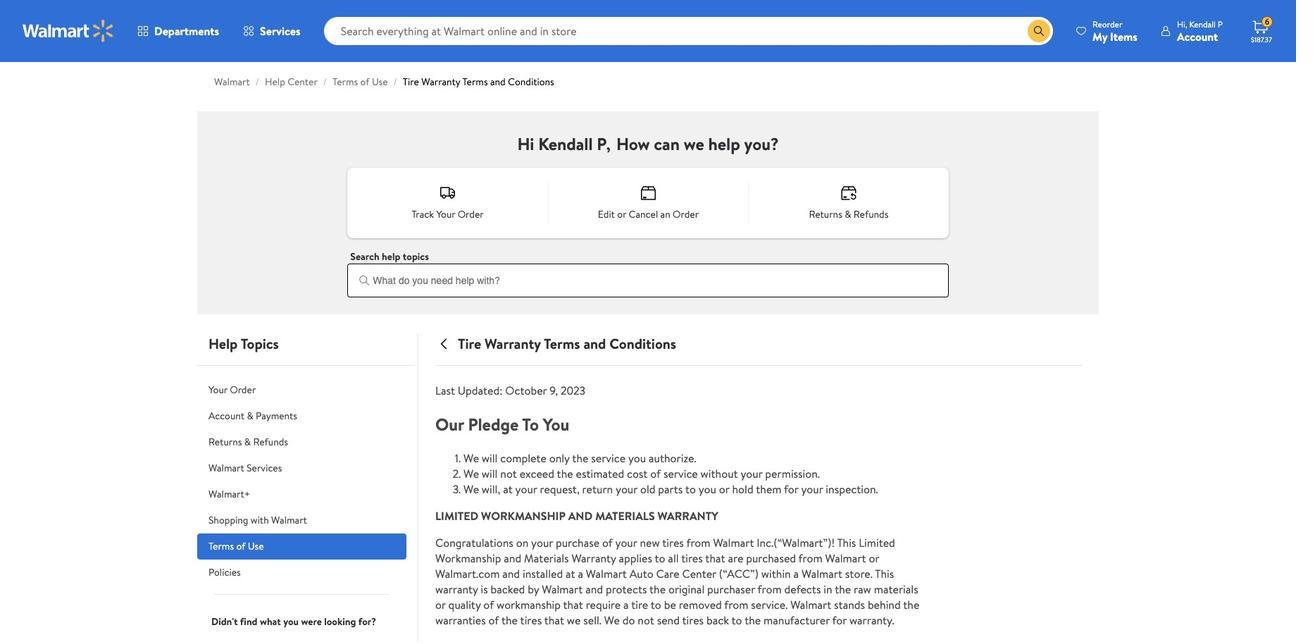 Task type: describe. For each thing, give the bounding box(es) containing it.
an
[[661, 207, 671, 221]]

0 horizontal spatial service
[[591, 450, 626, 466]]

to left all
[[655, 550, 666, 566]]

0 horizontal spatial returns
[[209, 435, 242, 449]]

or inside we will complete only the service you authorize. we will not exceed the estimated cost of service without your permission. we will, at your request, return your old parts to you or hold them for your inspection.
[[719, 481, 730, 497]]

inspection.
[[826, 481, 879, 497]]

the down backed
[[502, 612, 518, 628]]

terms of use
[[209, 539, 264, 553]]

inc.("walmart")!
[[757, 535, 835, 550]]

do
[[623, 612, 635, 628]]

0 vertical spatial returns & refunds
[[809, 207, 889, 221]]

services inside popup button
[[260, 23, 301, 39]]

protects
[[606, 581, 647, 597]]

you?
[[745, 132, 779, 156]]

0 vertical spatial help
[[265, 75, 285, 89]]

didn't find what you were looking for?
[[211, 615, 376, 629]]

estimated
[[576, 466, 625, 481]]

materials
[[874, 581, 919, 597]]

from down ("acc")
[[725, 597, 749, 612]]

0 vertical spatial terms of use link
[[333, 75, 388, 89]]

warranties
[[436, 612, 486, 628]]

by
[[528, 581, 539, 597]]

policies link
[[197, 560, 407, 586]]

& for the left returns & refunds link
[[244, 435, 251, 449]]

with
[[251, 513, 269, 527]]

back
[[707, 612, 729, 628]]

1 horizontal spatial use
[[372, 75, 388, 89]]

hi
[[518, 132, 535, 156]]

warranty.
[[850, 612, 895, 628]]

all
[[668, 550, 679, 566]]

materials
[[596, 508, 655, 524]]

within
[[762, 566, 791, 581]]

reorder
[[1093, 18, 1123, 30]]

topics
[[403, 249, 429, 264]]

the right behind
[[904, 597, 920, 612]]

the right only
[[573, 450, 589, 466]]

What do you need help with? search field
[[348, 264, 949, 297]]

1 vertical spatial you
[[699, 481, 717, 497]]

services button
[[231, 14, 313, 48]]

last updated: october 9, 2023
[[436, 383, 586, 398]]

and
[[569, 508, 593, 524]]

store.
[[846, 566, 873, 581]]

to left the be
[[651, 597, 662, 612]]

the right the in
[[835, 581, 852, 597]]

your left old
[[616, 481, 638, 497]]

manufacturer
[[764, 612, 830, 628]]

or right edit
[[618, 207, 627, 221]]

walmart+
[[209, 487, 250, 501]]

can
[[654, 132, 680, 156]]

1 horizontal spatial service
[[664, 466, 698, 481]]

purchase
[[556, 535, 600, 550]]

walmart left stands
[[791, 597, 832, 612]]

for inside we will complete only the service you authorize. we will not exceed the estimated cost of service without your permission. we will, at your request, return your old parts to you or hold them for your inspection.
[[785, 481, 799, 497]]

workmanship
[[481, 508, 566, 524]]

congratulations on your purchase of your new tires from walmart inc.("walmart")! this limited workmanship and materials warranty applies to all tires that are purchased from walmart or walmart.com and installed at a walmart auto care center ("acc") within a walmart store. this warranty is backed by walmart and protects the original purchaser from defects in the raw materials or quality of workmanship that require a tire to be removed from service. walmart stands behind the warranties of the tires that we sell. we do not send tires back to the manufacturer for warranty.
[[436, 535, 920, 628]]

limited
[[436, 508, 479, 524]]

0 vertical spatial &
[[845, 207, 852, 221]]

you
[[543, 412, 570, 436]]

complete
[[501, 450, 547, 466]]

my
[[1093, 29, 1108, 44]]

1 vertical spatial account
[[209, 409, 245, 423]]

applies
[[619, 550, 653, 566]]

help inside search box
[[382, 249, 401, 264]]

2 / from the left
[[323, 75, 327, 89]]

walmart services
[[209, 461, 282, 475]]

1 horizontal spatial returns & refunds link
[[749, 171, 949, 235]]

items
[[1111, 29, 1138, 44]]

tires right new
[[663, 535, 684, 550]]

0 vertical spatial refunds
[[854, 207, 889, 221]]

cancel
[[629, 207, 658, 221]]

2 horizontal spatial order
[[673, 207, 699, 221]]

edit
[[598, 207, 615, 221]]

account & payments link
[[197, 403, 407, 429]]

0 horizontal spatial conditions
[[508, 75, 555, 89]]

0 horizontal spatial you
[[283, 615, 299, 629]]

6
[[1266, 16, 1270, 28]]

shopping
[[209, 513, 248, 527]]

walmart inside 'link'
[[209, 461, 244, 475]]

didn't
[[211, 615, 238, 629]]

1 / from the left
[[256, 75, 259, 89]]

topics
[[241, 334, 279, 353]]

3 / from the left
[[394, 75, 397, 89]]

from down warranty
[[687, 535, 711, 550]]

departments button
[[125, 14, 231, 48]]

hi kendall p, how can we help you?
[[518, 132, 779, 156]]

hi, kendall p account
[[1178, 18, 1224, 44]]

your right "without"
[[741, 466, 763, 481]]

care
[[657, 566, 680, 581]]

is
[[481, 581, 488, 597]]

track your order link
[[348, 171, 548, 235]]

at inside 'congratulations on your purchase of your new tires from walmart inc.("walmart")! this limited workmanship and materials warranty applies to all tires that are purchased from walmart or walmart.com and installed at a walmart auto care center ("acc") within a walmart store. this warranty is backed by walmart and protects the original purchaser from defects in the raw materials or quality of workmanship that require a tire to be removed from service. walmart stands behind the warranties of the tires that we sell. we do not send tires back to the manufacturer for warranty.'
[[566, 566, 576, 581]]

for?
[[359, 615, 376, 629]]

walmart link
[[214, 75, 250, 89]]

0 horizontal spatial returns & refunds link
[[197, 429, 407, 455]]

tire
[[632, 597, 649, 612]]

services inside 'link'
[[247, 461, 282, 475]]

new
[[640, 535, 660, 550]]

help center link
[[265, 75, 318, 89]]

be
[[664, 597, 676, 612]]

how
[[617, 132, 650, 156]]

to right back
[[732, 612, 743, 628]]

0 horizontal spatial warranty
[[422, 75, 461, 89]]

track your order
[[412, 207, 484, 221]]

our
[[436, 412, 464, 436]]

the right exceed
[[557, 466, 573, 481]]

your left new
[[616, 535, 638, 550]]

last
[[436, 383, 455, 398]]

sell.
[[584, 612, 602, 628]]

2 will from the top
[[482, 466, 498, 481]]

edit or cancel an order
[[598, 207, 699, 221]]

of inside we will complete only the service you authorize. we will not exceed the estimated cost of service without your permission. we will, at your request, return your old parts to you or hold them for your inspection.
[[651, 466, 661, 481]]

permission.
[[766, 466, 820, 481]]

reorder my items
[[1093, 18, 1138, 44]]

request,
[[540, 481, 580, 497]]

search help topics
[[351, 249, 429, 264]]

your right on
[[531, 535, 553, 550]]

Walmart Site-Wide search field
[[324, 17, 1054, 45]]

$187.37
[[1252, 35, 1273, 44]]

walmart services link
[[197, 455, 407, 481]]

congratulations
[[436, 535, 514, 550]]

limited
[[859, 535, 896, 550]]

2023
[[561, 383, 586, 398]]

your order
[[209, 383, 256, 397]]

1 horizontal spatial your
[[437, 207, 456, 221]]

walmart up require
[[586, 566, 627, 581]]

behind
[[868, 597, 901, 612]]



Task type: vqa. For each thing, say whether or not it's contained in the screenshot.
2 related to $14.88
no



Task type: locate. For each thing, give the bounding box(es) containing it.
0 horizontal spatial a
[[578, 566, 584, 581]]

help left the topics
[[382, 249, 401, 264]]

to inside we will complete only the service you authorize. we will not exceed the estimated cost of service without your permission. we will, at your request, return your old parts to you or hold them for your inspection.
[[686, 481, 696, 497]]

track
[[412, 207, 434, 221]]

will,
[[482, 481, 501, 497]]

tire warranty terms and conditions link
[[403, 75, 555, 89]]

or up raw
[[869, 550, 880, 566]]

0 horizontal spatial tire
[[403, 75, 419, 89]]

walmart up raw
[[826, 550, 867, 566]]

1 horizontal spatial center
[[683, 566, 717, 581]]

1 vertical spatial use
[[248, 539, 264, 553]]

order right the track
[[458, 207, 484, 221]]

require
[[586, 597, 621, 612]]

returns & refunds
[[809, 207, 889, 221], [209, 435, 288, 449]]

the right back
[[745, 612, 761, 628]]

0 vertical spatial you
[[629, 450, 646, 466]]

1 vertical spatial tire
[[458, 334, 482, 353]]

0 vertical spatial account
[[1178, 29, 1219, 44]]

1 vertical spatial warranty
[[485, 334, 541, 353]]

0 vertical spatial services
[[260, 23, 301, 39]]

the
[[573, 450, 589, 466], [557, 466, 573, 481], [650, 581, 666, 597], [835, 581, 852, 597], [904, 597, 920, 612], [502, 612, 518, 628], [745, 612, 761, 628]]

your right the track
[[437, 207, 456, 221]]

we will complete only the service you authorize. we will not exceed the estimated cost of service without your permission. we will, at your request, return your old parts to you or hold them for your inspection.
[[464, 450, 879, 497]]

warranty
[[436, 581, 478, 597]]

0 horizontal spatial order
[[230, 383, 256, 397]]

0 vertical spatial returns
[[809, 207, 843, 221]]

0 vertical spatial at
[[503, 481, 513, 497]]

kendall for p,
[[539, 132, 593, 156]]

not inside 'congratulations on your purchase of your new tires from walmart inc.("walmart")! this limited workmanship and materials warranty applies to all tires that are purchased from walmart or walmart.com and installed at a walmart auto care center ("acc") within a walmart store. this warranty is backed by walmart and protects the original purchaser from defects in the raw materials or quality of workmanship that require a tire to be removed from service. walmart stands behind the warranties of the tires that we sell. we do not send tires back to the manufacturer for warranty.'
[[638, 612, 655, 628]]

defects
[[785, 581, 821, 597]]

at right installed
[[566, 566, 576, 581]]

1 horizontal spatial for
[[833, 612, 847, 628]]

1 horizontal spatial refunds
[[854, 207, 889, 221]]

0 vertical spatial returns & refunds link
[[749, 171, 949, 235]]

for right them
[[785, 481, 799, 497]]

0 horizontal spatial for
[[785, 481, 799, 497]]

at inside we will complete only the service you authorize. we will not exceed the estimated cost of service without your permission. we will, at your request, return your old parts to you or hold them for your inspection.
[[503, 481, 513, 497]]

2 horizontal spatial you
[[699, 481, 717, 497]]

1 vertical spatial services
[[247, 461, 282, 475]]

original
[[669, 581, 705, 597]]

0 horizontal spatial your
[[209, 383, 228, 397]]

p
[[1218, 18, 1224, 30]]

this
[[838, 535, 857, 550], [876, 566, 895, 581]]

0 horizontal spatial help
[[209, 334, 238, 353]]

refunds
[[854, 207, 889, 221], [253, 435, 288, 449]]

0 horizontal spatial account
[[209, 409, 245, 423]]

1 vertical spatial center
[[683, 566, 717, 581]]

removed
[[679, 597, 722, 612]]

2 horizontal spatial warranty
[[572, 550, 616, 566]]

use inside terms of use link
[[248, 539, 264, 553]]

0 vertical spatial use
[[372, 75, 388, 89]]

1 horizontal spatial returns
[[809, 207, 843, 221]]

or left hold
[[719, 481, 730, 497]]

1 horizontal spatial help
[[709, 132, 741, 156]]

tires down the by
[[521, 612, 542, 628]]

walmart+ link
[[197, 481, 407, 507]]

0 vertical spatial for
[[785, 481, 799, 497]]

for inside 'congratulations on your purchase of your new tires from walmart inc.("walmart")! this limited workmanship and materials warranty applies to all tires that are purchased from walmart or walmart.com and installed at a walmart auto care center ("acc") within a walmart store. this warranty is backed by walmart and protects the original purchaser from defects in the raw materials or quality of workmanship that require a tire to be removed from service. walmart stands behind the warranties of the tires that we sell. we do not send tires back to the manufacturer for warranty.'
[[833, 612, 847, 628]]

0 horizontal spatial this
[[838, 535, 857, 550]]

kendall inside hi, kendall p account
[[1190, 18, 1216, 30]]

your left inspection.
[[802, 481, 824, 497]]

we inside 'congratulations on your purchase of your new tires from walmart inc.("walmart")! this limited workmanship and materials warranty applies to all tires that are purchased from walmart or walmart.com and installed at a walmart auto care center ("acc") within a walmart store. this warranty is backed by walmart and protects the original purchaser from defects in the raw materials or quality of workmanship that require a tire to be removed from service. walmart stands behind the warranties of the tires that we sell. we do not send tires back to the manufacturer for warranty.'
[[567, 612, 581, 628]]

workmanship
[[436, 550, 501, 566]]

pledge
[[468, 412, 519, 436]]

updated:
[[458, 383, 503, 398]]

return
[[583, 481, 613, 497]]

walmart left store.
[[802, 566, 843, 581]]

2 horizontal spatial a
[[794, 566, 799, 581]]

0 horizontal spatial not
[[501, 466, 517, 481]]

them
[[756, 481, 782, 497]]

("acc")
[[719, 566, 759, 581]]

0 vertical spatial kendall
[[1190, 18, 1216, 30]]

service
[[591, 450, 626, 466], [664, 466, 698, 481]]

we right can
[[684, 132, 705, 156]]

order right an
[[673, 207, 699, 221]]

0 vertical spatial not
[[501, 466, 517, 481]]

services up help center link
[[260, 23, 301, 39]]

or left quality
[[436, 597, 446, 612]]

not inside we will complete only the service you authorize. we will not exceed the estimated cost of service without your permission. we will, at your request, return your old parts to you or hold them for your inspection.
[[501, 466, 517, 481]]

1 horizontal spatial you
[[629, 450, 646, 466]]

for left warranty.
[[833, 612, 847, 628]]

october
[[506, 383, 547, 398]]

account & payments
[[209, 409, 297, 423]]

1 horizontal spatial account
[[1178, 29, 1219, 44]]

you left were
[[283, 615, 299, 629]]

0 horizontal spatial at
[[503, 481, 513, 497]]

order
[[458, 207, 484, 221], [673, 207, 699, 221], [230, 383, 256, 397]]

order up account & payments
[[230, 383, 256, 397]]

or
[[618, 207, 627, 221], [719, 481, 730, 497], [869, 550, 880, 566], [436, 597, 446, 612]]

Search help topics search field
[[348, 249, 949, 297]]

limited workmanship and materials warranty
[[436, 508, 719, 524]]

1 vertical spatial not
[[638, 612, 655, 628]]

find
[[240, 615, 258, 629]]

you
[[629, 450, 646, 466], [699, 481, 717, 497], [283, 615, 299, 629]]

will up will,
[[482, 450, 498, 466]]

send
[[657, 612, 680, 628]]

0 vertical spatial your
[[437, 207, 456, 221]]

9,
[[550, 383, 558, 398]]

1 vertical spatial at
[[566, 566, 576, 581]]

warranty
[[658, 508, 719, 524]]

this left limited on the bottom right
[[838, 535, 857, 550]]

shopping with walmart link
[[197, 507, 407, 534]]

for
[[785, 481, 799, 497], [833, 612, 847, 628]]

0 horizontal spatial kendall
[[539, 132, 593, 156]]

services up walmart+
[[247, 461, 282, 475]]

help left topics
[[209, 334, 238, 353]]

from down 'purchased'
[[758, 581, 782, 597]]

tires right all
[[682, 550, 703, 566]]

1 horizontal spatial /
[[323, 75, 327, 89]]

1 horizontal spatial at
[[566, 566, 576, 581]]

0 vertical spatial help
[[709, 132, 741, 156]]

1 vertical spatial refunds
[[253, 435, 288, 449]]

1 horizontal spatial help
[[265, 75, 285, 89]]

help left you?
[[709, 132, 741, 156]]

1 horizontal spatial kendall
[[1190, 18, 1216, 30]]

walmart left help center link
[[214, 75, 250, 89]]

1 horizontal spatial we
[[684, 132, 705, 156]]

1 vertical spatial returns
[[209, 435, 242, 449]]

of
[[361, 75, 370, 89], [651, 466, 661, 481], [603, 535, 613, 550], [236, 539, 246, 553], [484, 597, 494, 612], [489, 612, 499, 628]]

tire warranty terms and conditions
[[458, 334, 677, 353]]

0 horizontal spatial we
[[567, 612, 581, 628]]

purchaser
[[708, 581, 756, 597]]

quality
[[449, 597, 481, 612]]

1 horizontal spatial not
[[638, 612, 655, 628]]

1 horizontal spatial tire
[[458, 334, 482, 353]]

2 vertical spatial &
[[244, 435, 251, 449]]

you up old
[[629, 450, 646, 466]]

auto
[[630, 566, 654, 581]]

0 horizontal spatial returns & refunds
[[209, 435, 288, 449]]

1 horizontal spatial conditions
[[610, 334, 677, 353]]

1 vertical spatial for
[[833, 612, 847, 628]]

a
[[578, 566, 584, 581], [794, 566, 799, 581], [624, 597, 629, 612]]

0 horizontal spatial /
[[256, 75, 259, 89]]

are
[[728, 550, 744, 566]]

1 vertical spatial this
[[876, 566, 895, 581]]

your up account & payments
[[209, 383, 228, 397]]

looking
[[324, 615, 356, 629]]

Search search field
[[324, 17, 1054, 45]]

returns
[[809, 207, 843, 221], [209, 435, 242, 449]]

hi,
[[1178, 18, 1188, 30]]

2 vertical spatial you
[[283, 615, 299, 629]]

& for account & payments link
[[247, 409, 254, 423]]

your order link
[[197, 377, 407, 403]]

to right the parts
[[686, 481, 696, 497]]

to
[[522, 412, 539, 436]]

the right the tire
[[650, 581, 666, 597]]

kendall left p, on the top
[[539, 132, 593, 156]]

0 vertical spatial center
[[288, 75, 318, 89]]

walmart right the by
[[542, 581, 583, 597]]

2 horizontal spatial /
[[394, 75, 397, 89]]

a down the purchase
[[578, 566, 584, 581]]

your up workmanship
[[516, 481, 537, 497]]

a left the tire
[[624, 597, 629, 612]]

kendall
[[1190, 18, 1216, 30], [539, 132, 593, 156]]

backed
[[491, 581, 525, 597]]

0 vertical spatial this
[[838, 535, 857, 550]]

we left sell.
[[567, 612, 581, 628]]

will left complete
[[482, 466, 498, 481]]

to
[[686, 481, 696, 497], [655, 550, 666, 566], [651, 597, 662, 612], [732, 612, 743, 628]]

walmart down walmart+ link
[[271, 513, 307, 527]]

search icon image
[[1034, 25, 1045, 37]]

not left exceed
[[501, 466, 517, 481]]

0 vertical spatial conditions
[[508, 75, 555, 89]]

from
[[687, 535, 711, 550], [799, 550, 823, 566], [758, 581, 782, 597], [725, 597, 749, 612]]

1 vertical spatial help
[[209, 334, 238, 353]]

1 vertical spatial conditions
[[610, 334, 677, 353]]

use
[[372, 75, 388, 89], [248, 539, 264, 553]]

center right all
[[683, 566, 717, 581]]

1 horizontal spatial this
[[876, 566, 895, 581]]

1 vertical spatial we
[[567, 612, 581, 628]]

from up defects
[[799, 550, 823, 566]]

raw
[[854, 581, 872, 597]]

conditions up hi
[[508, 75, 555, 89]]

in
[[824, 581, 833, 597]]

warranty inside 'congratulations on your purchase of your new tires from walmart inc.("walmart")! this limited workmanship and materials warranty applies to all tires that are purchased from walmart or walmart.com and installed at a walmart auto care center ("acc") within a walmart store. this warranty is backed by walmart and protects the original purchaser from defects in the raw materials or quality of workmanship that require a tire to be removed from service. walmart stands behind the warranties of the tires that we sell. we do not send tires back to the manufacturer for warranty.'
[[572, 550, 616, 566]]

at right will,
[[503, 481, 513, 497]]

conditions down what do you need help with? search box
[[610, 334, 677, 353]]

1 will from the top
[[482, 450, 498, 466]]

1 vertical spatial help
[[382, 249, 401, 264]]

that
[[706, 550, 726, 566], [564, 597, 583, 612], [545, 612, 565, 628]]

terms of use link
[[333, 75, 388, 89], [197, 534, 407, 560]]

departments
[[154, 23, 219, 39]]

1 horizontal spatial warranty
[[485, 334, 541, 353]]

walmart image
[[23, 20, 114, 42]]

we inside 'congratulations on your purchase of your new tires from walmart inc.("walmart")! this limited workmanship and materials warranty applies to all tires that are purchased from walmart or walmart.com and installed at a walmart auto care center ("acc") within a walmart store. this warranty is backed by walmart and protects the original purchaser from defects in the raw materials or quality of workmanship that require a tire to be removed from service. walmart stands behind the warranties of the tires that we sell. we do not send tires back to the manufacturer for warranty.'
[[605, 612, 620, 628]]

walmart / help center / terms of use / tire warranty terms and conditions
[[214, 75, 555, 89]]

1 horizontal spatial a
[[624, 597, 629, 612]]

back image
[[436, 335, 452, 352]]

0 horizontal spatial refunds
[[253, 435, 288, 449]]

center down services popup button
[[288, 75, 318, 89]]

kendall left p
[[1190, 18, 1216, 30]]

2 vertical spatial warranty
[[572, 550, 616, 566]]

tire
[[403, 75, 419, 89], [458, 334, 482, 353]]

service left cost
[[591, 450, 626, 466]]

tires right send
[[683, 612, 704, 628]]

0 vertical spatial we
[[684, 132, 705, 156]]

authorize.
[[649, 450, 697, 466]]

& inside account & payments link
[[247, 409, 254, 423]]

a right the within
[[794, 566, 799, 581]]

1 vertical spatial terms of use link
[[197, 534, 407, 560]]

0 vertical spatial warranty
[[422, 75, 461, 89]]

1 vertical spatial returns & refunds
[[209, 435, 288, 449]]

not right 'do'
[[638, 612, 655, 628]]

1 vertical spatial &
[[247, 409, 254, 423]]

0 horizontal spatial center
[[288, 75, 318, 89]]

account left $187.37
[[1178, 29, 1219, 44]]

1 vertical spatial kendall
[[539, 132, 593, 156]]

center inside 'congratulations on your purchase of your new tires from walmart inc.("walmart")! this limited workmanship and materials warranty applies to all tires that are purchased from walmart or walmart.com and installed at a walmart auto care center ("acc") within a walmart store. this warranty is backed by walmart and protects the original purchaser from defects in the raw materials or quality of workmanship that require a tire to be removed from service. walmart stands behind the warranties of the tires that we sell. we do not send tires back to the manufacturer for warranty.'
[[683, 566, 717, 581]]

shopping with walmart
[[209, 513, 307, 527]]

terms of use link right help center link
[[333, 75, 388, 89]]

were
[[301, 615, 322, 629]]

1 horizontal spatial order
[[458, 207, 484, 221]]

walmart up walmart+
[[209, 461, 244, 475]]

our pledge to you
[[436, 412, 570, 436]]

without
[[701, 466, 738, 481]]

kendall for p
[[1190, 18, 1216, 30]]

0 vertical spatial tire
[[403, 75, 419, 89]]

1 vertical spatial returns & refunds link
[[197, 429, 407, 455]]

help right the walmart link
[[265, 75, 285, 89]]

account
[[1178, 29, 1219, 44], [209, 409, 245, 423]]

cost
[[627, 466, 648, 481]]

hold
[[733, 481, 754, 497]]

parts
[[659, 481, 683, 497]]

walmart up ("acc")
[[714, 535, 754, 550]]

you up warranty
[[699, 481, 717, 497]]

1 vertical spatial your
[[209, 383, 228, 397]]

account inside hi, kendall p account
[[1178, 29, 1219, 44]]

account down your order
[[209, 409, 245, 423]]

1 horizontal spatial returns & refunds
[[809, 207, 889, 221]]

service.
[[752, 597, 788, 612]]

service right old
[[664, 466, 698, 481]]

this right store.
[[876, 566, 895, 581]]

workmanship
[[497, 597, 561, 612]]

tires
[[663, 535, 684, 550], [682, 550, 703, 566], [521, 612, 542, 628], [683, 612, 704, 628]]

terms of use link down with
[[197, 534, 407, 560]]



